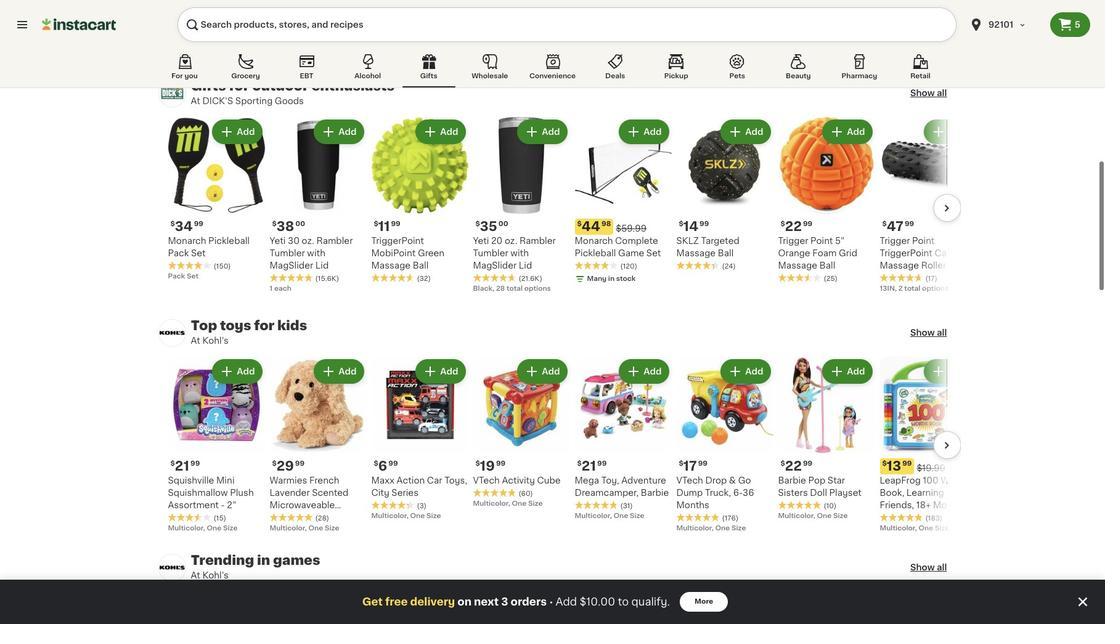 Task type: describe. For each thing, give the bounding box(es) containing it.
sisters
[[779, 489, 808, 498]]

show all link for 14
[[911, 87, 948, 99]]

maxx action car toys, city series
[[372, 477, 468, 498]]

item carousel region for top toys for kids
[[144, 357, 977, 534]]

charge
[[925, 12, 957, 20]]

38
[[277, 220, 294, 233]]

oz. for 38
[[302, 237, 314, 245]]

get
[[362, 598, 383, 607]]

all for 14
[[937, 89, 948, 97]]

product group containing 29
[[270, 357, 367, 534]]

microphone
[[677, 49, 729, 57]]

action
[[397, 477, 425, 485]]

35
[[480, 220, 498, 233]]

multicolor, one size for french
[[270, 525, 340, 532]]

wholesale
[[472, 73, 508, 80]]

mega toy, adventure dreamcamper, barbie
[[575, 477, 669, 498]]

(32)
[[417, 276, 431, 282]]

retail button
[[895, 52, 948, 88]]

add for sklz targeted massage ball
[[746, 128, 764, 136]]

months inside leapfrog 100 words book, learning friends, 18+ months
[[934, 501, 967, 510]]

at for top toys for kids
[[191, 337, 200, 345]]

in for many
[[609, 276, 615, 282]]

1 google from the top
[[270, 0, 302, 8]]

$ for yeti 30 oz. rambler tumbler with magslider lid
[[272, 221, 277, 228]]

bluetooth for portable
[[779, 24, 821, 33]]

toy,
[[602, 477, 620, 485]]

1 horizontal spatial warmies
[[324, 514, 362, 522]]

stock
[[617, 276, 636, 282]]

many in stock
[[587, 276, 636, 282]]

each
[[274, 286, 292, 292]]

4k/hd/hdr
[[473, 12, 527, 20]]

express
[[529, 12, 563, 20]]

trending
[[191, 554, 254, 567]]

(31)
[[621, 503, 633, 510]]

orders
[[511, 598, 547, 607]]

multicolor, one size for 100
[[880, 525, 950, 532]]

set down monarch pickleball pack set
[[187, 273, 199, 280]]

product group containing 11
[[372, 117, 468, 284]]

tumbler for 35
[[473, 249, 509, 258]]

color
[[330, 0, 353, 8]]

$ 21 99 for squishville
[[171, 460, 200, 473]]

add for squishville mini squishmallow plush assortment - 2"
[[237, 368, 255, 376]]

4k inside google snow color 4k chromecast with google tv
[[270, 12, 282, 20]]

99 for warmies french lavender scented microwaveable golden dog warmies
[[295, 461, 305, 467]]

add button for sklz targeted massage ball
[[722, 121, 770, 143]]

roku
[[473, 0, 495, 8]]

squishville
[[168, 477, 214, 485]]

•
[[550, 597, 554, 607]]

lid for 38
[[316, 261, 329, 270]]

vtech activity cube
[[473, 477, 561, 485]]

pack inside monarch pickleball pack set
[[168, 249, 189, 258]]

add button for squishville mini squishmallow plush assortment - 2"
[[214, 361, 261, 383]]

22 for 17
[[786, 460, 802, 473]]

get free delivery on next 3 orders • add $10.00 to qualify.
[[362, 597, 670, 607]]

- inside bose soundlink micro portable waterproof bluetooth speaker - stone blue
[[861, 24, 865, 33]]

games
[[273, 554, 320, 567]]

show all for 17
[[911, 329, 948, 337]]

one for squishmallow
[[207, 525, 222, 532]]

$ for vtech activity cube
[[476, 461, 480, 467]]

$ 14 99
[[679, 220, 709, 233]]

magslider for 35
[[473, 261, 517, 270]]

options for 47
[[923, 286, 949, 292]]

size for mega toy, adventure dreamcamper, barbie
[[630, 513, 645, 520]]

sony mdrex14ap/b6 6" black in-ear earbud headphones with microphone
[[677, 12, 773, 57]]

with inside google snow color 4k chromecast with google tv
[[340, 12, 359, 20]]

(120)
[[621, 263, 638, 270]]

size for maxx action car toys, city series
[[427, 513, 441, 520]]

item carousel region containing apple 3rd generation airpods with lightning charging case - white
[[144, 0, 977, 70]]

2
[[899, 286, 903, 292]]

multicolor, for vtech activity cube
[[473, 501, 511, 508]]

friends,
[[880, 501, 915, 510]]

case
[[168, 36, 190, 45]]

0 vertical spatial (3)
[[519, 38, 529, 45]]

black inside sony mdrex14ap/b6 6" black in-ear earbud headphones with microphone
[[689, 24, 713, 33]]

99 inside $ 13 99
[[903, 461, 912, 467]]

size for barbie pop star sisters doll playset
[[834, 513, 848, 520]]

speaker for soundlink
[[823, 24, 859, 33]]

add button for monarch pickleball pack set
[[214, 121, 261, 143]]

99 for trigger point triggerpoint carbon massage roller
[[905, 221, 915, 228]]

vtech for 19
[[473, 477, 500, 485]]

in-
[[715, 24, 726, 33]]

learning
[[907, 489, 945, 498]]

add for vtech drop & go dump truck, 6-36 months
[[746, 368, 764, 376]]

$ 6 99
[[374, 460, 398, 473]]

apple 3rd generation airpods with lightning charging case - white
[[168, 0, 261, 45]]

$59.99
[[616, 224, 647, 233]]

yeti 30 oz. rambler tumbler with magslider lid
[[270, 237, 353, 270]]

add button for yeti 20 oz. rambler tumbler with magslider lid
[[519, 121, 566, 143]]

black,
[[473, 286, 495, 292]]

yeti for 35
[[473, 237, 489, 245]]

$ for trigger point triggerpoint carbon massage roller
[[883, 221, 887, 228]]

dick's sporting goods image
[[158, 79, 186, 107]]

one for car
[[410, 513, 425, 520]]

product group containing 34
[[168, 117, 265, 282]]

& inside roku 2021 4k/hd/hdr express 4k streaming player with smooth wi-fi premium hdmi & cable
[[541, 49, 548, 57]]

multicolor, one size for action
[[372, 513, 441, 520]]

alcohol
[[355, 73, 381, 80]]

roller
[[922, 261, 947, 270]]

green
[[418, 249, 445, 258]]

size for warmies french lavender scented microwaveable golden dog warmies
[[325, 525, 340, 532]]

5"
[[836, 237, 845, 245]]

waterproof
[[818, 12, 866, 20]]

with inside apple 3rd generation airpods with lightning charging case - white
[[204, 12, 224, 20]]

add button for trigger point 5" orange foam grid massage ball
[[824, 121, 872, 143]]

gifts for outdoor enthusiasts at dick's sporting goods
[[191, 80, 395, 105]]

massage inside trigger point triggerpoint carbon massage roller
[[880, 261, 920, 270]]

92101
[[989, 20, 1014, 29]]

in for trending
[[257, 554, 270, 567]]

product group containing 19
[[473, 357, 570, 509]]

99 for triggerpoint mobipoint green massage ball
[[391, 221, 401, 228]]

add button for monarch complete pickleball game set
[[621, 121, 668, 143]]

at inside trending in games at kohl's
[[191, 572, 200, 580]]

dick's
[[203, 97, 233, 105]]

microwaveable
[[270, 501, 335, 510]]

at for gifts for outdoor enthusiasts
[[191, 97, 200, 105]]

multicolor, for barbie pop star sisters doll playset
[[779, 513, 816, 520]]

size for leapfrog 100 words book, learning friends, 18+ months
[[936, 525, 950, 532]]

44
[[582, 220, 601, 233]]

$ for yeti 20 oz. rambler tumbler with magslider lid
[[476, 221, 480, 228]]

$ 38 00
[[272, 220, 305, 233]]

3 all from the top
[[937, 564, 948, 572]]

pickup
[[665, 73, 689, 80]]

months inside vtech drop & go dump truck, 6-36 months
[[677, 501, 710, 510]]

foam
[[813, 249, 837, 258]]

$ for triggerpoint mobipoint green massage ball
[[374, 221, 379, 228]]

dog
[[304, 514, 322, 522]]

$ for sklz targeted massage ball
[[679, 221, 684, 228]]

3 show all link from the top
[[911, 562, 948, 574]]

multicolor, for maxx action car toys, city series
[[372, 513, 409, 520]]

for you button
[[158, 52, 211, 88]]

show for 14
[[911, 89, 935, 97]]

deals button
[[589, 52, 642, 88]]

barbie inside barbie pop star sisters doll playset
[[779, 477, 807, 485]]

for inside top toys for kids at kohl's
[[254, 319, 275, 332]]

pickup button
[[650, 52, 703, 88]]

blue
[[806, 36, 826, 45]]

triggerpoint inside triggerpoint mobipoint green massage ball
[[372, 237, 424, 245]]

pickleball inside 'monarch complete pickleball game set'
[[575, 249, 616, 258]]

multicolor, one size for mini
[[168, 525, 238, 532]]

- inside squishville mini squishmallow plush assortment - 2"
[[221, 501, 225, 510]]

with inside roku 2021 4k/hd/hdr express 4k streaming player with smooth wi-fi premium hdmi & cable
[[473, 36, 493, 45]]

set inside 'monarch complete pickleball game set'
[[647, 249, 661, 258]]

ball inside triggerpoint mobipoint green massage ball
[[413, 261, 429, 270]]

(183)
[[926, 516, 943, 522]]

squishville mini squishmallow plush assortment - 2"
[[168, 477, 254, 510]]

kohl's image
[[158, 554, 186, 582]]

one for lavender
[[309, 525, 323, 532]]

99 for mega toy, adventure dreamcamper, barbie
[[598, 461, 607, 467]]

& inside vtech drop & go dump truck, 6-36 months
[[730, 477, 736, 485]]

one for star
[[817, 513, 832, 520]]

sporting
[[235, 97, 273, 105]]

34
[[175, 220, 193, 233]]

13in,
[[880, 286, 897, 292]]

(60)
[[519, 491, 533, 498]]

add for monarch pickleball pack set
[[237, 128, 255, 136]]

rambler for 35
[[520, 237, 556, 245]]

soundlink
[[803, 0, 848, 8]]

size for squishville mini squishmallow plush assortment - 2"
[[223, 525, 238, 532]]

shop categories tab list
[[158, 52, 948, 88]]

portable inside jbl black charge 4 portable bluetooth speaker
[[880, 24, 917, 33]]

apple 3rd generation airpods with lightning charging case - white button
[[168, 0, 265, 45]]

2 92101 button from the left
[[969, 7, 1043, 42]]

smooth
[[495, 36, 529, 45]]

add for leapfrog 100 words book, learning friends, 18+ months
[[949, 368, 967, 376]]

$ inside $ 44 98
[[578, 221, 582, 228]]

0 vertical spatial warmies
[[270, 477, 307, 485]]

premium
[[473, 49, 512, 57]]

triggerpoint inside trigger point triggerpoint carbon massage roller
[[880, 249, 933, 258]]

vtech drop & go dump truck, 6-36 months
[[677, 477, 755, 510]]

(24)
[[722, 263, 736, 270]]

one for words
[[919, 525, 934, 532]]

goods
[[275, 97, 304, 105]]

rambler for 38
[[317, 237, 353, 245]]

36
[[743, 489, 755, 498]]

assortment
[[168, 501, 219, 510]]

sklz
[[677, 237, 699, 245]]

point for 22
[[811, 237, 834, 245]]

21 for squishville
[[175, 460, 189, 473]]

multicolor, for warmies french lavender scented microwaveable golden dog warmies
[[270, 525, 307, 532]]

mobipoint
[[372, 249, 416, 258]]

with for 38
[[307, 249, 326, 258]]

product group containing 14
[[677, 117, 774, 272]]

6"
[[677, 24, 687, 33]]

1 vertical spatial (3)
[[417, 503, 427, 510]]

instacart image
[[42, 17, 116, 32]]

- inside apple 3rd generation airpods with lightning charging case - white
[[193, 36, 196, 45]]

multicolor, for mega toy, adventure dreamcamper, barbie
[[575, 513, 612, 520]]

drop
[[706, 477, 727, 485]]



Task type: vqa. For each thing, say whether or not it's contained in the screenshot.
top the find
no



Task type: locate. For each thing, give the bounding box(es) containing it.
monarch down $ 44 98
[[575, 237, 613, 245]]

0 horizontal spatial $ 21 99
[[171, 460, 200, 473]]

(25)
[[824, 276, 838, 282]]

0 horizontal spatial gifts
[[191, 80, 226, 93]]

size for vtech activity cube
[[528, 501, 543, 508]]

1 horizontal spatial rambler
[[520, 237, 556, 245]]

show all down retail
[[911, 89, 948, 97]]

generation
[[212, 0, 261, 8]]

$ inside $ 38 00
[[272, 221, 277, 228]]

19
[[480, 460, 495, 473]]

00 inside $ 38 00
[[296, 221, 305, 228]]

streaming
[[487, 24, 532, 33]]

show all link down 13in, 2 total options
[[911, 327, 948, 339]]

2 tumbler from the left
[[473, 249, 509, 258]]

mini
[[216, 477, 235, 485]]

$44.98 original price: $59.99 element
[[575, 219, 672, 235]]

magslider inside yeti 20 oz. rambler tumbler with magslider lid
[[473, 261, 517, 270]]

2 vertical spatial all
[[937, 564, 948, 572]]

multicolor, down golden
[[270, 525, 307, 532]]

lid up "(15.6k)"
[[316, 261, 329, 270]]

add for vtech activity cube
[[542, 368, 560, 376]]

add for mega toy, adventure dreamcamper, barbie
[[644, 368, 662, 376]]

product group containing 44
[[575, 117, 672, 287]]

1 00 from the left
[[296, 221, 305, 228]]

magslider inside yeti 30 oz. rambler tumbler with magslider lid
[[270, 261, 313, 270]]

0 horizontal spatial magslider
[[270, 261, 313, 270]]

100
[[923, 477, 939, 485]]

$ inside $ 11 99
[[374, 221, 379, 228]]

0 horizontal spatial trigger
[[779, 237, 809, 245]]

2 $ 21 99 from the left
[[578, 460, 607, 473]]

total right 2
[[905, 286, 921, 292]]

99 inside "$ 29 99"
[[295, 461, 305, 467]]

0 horizontal spatial speaker
[[823, 24, 859, 33]]

99 right the "34"
[[194, 221, 204, 228]]

1 magslider from the left
[[270, 261, 313, 270]]

size down (10)
[[834, 513, 848, 520]]

1 vertical spatial 4k
[[473, 24, 485, 33]]

2 show all link from the top
[[911, 327, 948, 339]]

product group
[[168, 117, 265, 282], [270, 117, 367, 294], [372, 117, 468, 284], [473, 117, 570, 294], [575, 117, 672, 287], [677, 117, 774, 272], [779, 117, 875, 284], [880, 117, 977, 294], [168, 357, 265, 534], [270, 357, 367, 534], [372, 357, 468, 522], [473, 357, 570, 509], [575, 357, 672, 522], [677, 357, 774, 534], [779, 357, 875, 522], [880, 357, 977, 534], [270, 592, 367, 625], [372, 592, 468, 625], [473, 592, 570, 625], [575, 592, 672, 625], [677, 592, 774, 625]]

$ up squishville
[[171, 461, 175, 467]]

tumbler inside yeti 20 oz. rambler tumbler with magslider lid
[[473, 249, 509, 258]]

for up sporting
[[229, 80, 249, 93]]

$ for squishville mini squishmallow plush assortment - 2"
[[171, 461, 175, 467]]

99 inside $ 19 99
[[496, 461, 506, 467]]

21 up squishville
[[175, 460, 189, 473]]

$ up monarch pickleball pack set
[[171, 221, 175, 228]]

2 trigger from the left
[[880, 237, 911, 245]]

98
[[602, 221, 611, 228]]

retail
[[911, 73, 931, 80]]

product group containing 35
[[473, 117, 570, 294]]

99 inside $ 6 99
[[389, 461, 398, 467]]

at inside top toys for kids at kohl's
[[191, 337, 200, 345]]

(994)
[[824, 38, 843, 45]]

1 $ 22 99 from the top
[[781, 220, 813, 233]]

2 yeti from the left
[[473, 237, 489, 245]]

point inside trigger point triggerpoint carbon massage roller
[[913, 237, 935, 245]]

product group containing 6
[[372, 357, 468, 522]]

1 horizontal spatial vtech
[[677, 477, 704, 485]]

tumbler
[[270, 249, 305, 258], [473, 249, 509, 258]]

monarch down the $ 34 99
[[168, 237, 206, 245]]

1 with from the left
[[307, 249, 326, 258]]

show down retail
[[911, 89, 935, 97]]

item carousel region for trending in games
[[144, 592, 961, 625]]

barbie inside mega toy, adventure dreamcamper, barbie
[[641, 489, 669, 498]]

1 at from the top
[[191, 97, 200, 105]]

bose soundlink micro portable waterproof bluetooth speaker - stone blue
[[779, 0, 875, 45]]

1 monarch from the left
[[168, 237, 206, 245]]

grid
[[839, 249, 858, 258]]

0 horizontal spatial rambler
[[317, 237, 353, 245]]

lid inside yeti 20 oz. rambler tumbler with magslider lid
[[519, 261, 532, 270]]

trigger down 47
[[880, 237, 911, 245]]

apple
[[168, 0, 193, 8]]

oz. for 35
[[505, 237, 518, 245]]

bluetooth up stone
[[779, 24, 821, 33]]

multicolor, one size down (60)
[[473, 501, 543, 508]]

2 bluetooth from the left
[[919, 24, 962, 33]]

1 horizontal spatial trigger
[[880, 237, 911, 245]]

2 vertical spatial show
[[911, 564, 935, 572]]

pop
[[809, 477, 826, 485]]

monarch for pickleball
[[575, 237, 613, 245]]

speaker inside jbl black charge 4 portable bluetooth speaker
[[880, 36, 916, 45]]

20
[[492, 237, 503, 245]]

1 vertical spatial warmies
[[324, 514, 362, 522]]

1 vertical spatial 22
[[786, 460, 802, 473]]

multicolor, one size for toy,
[[575, 513, 645, 520]]

(176)
[[722, 516, 739, 522]]

$ inside "$ 29 99"
[[272, 461, 277, 467]]

3 item carousel region from the top
[[144, 357, 977, 534]]

kohl's image
[[158, 319, 186, 347]]

with up "(15.6k)"
[[307, 249, 326, 258]]

0 horizontal spatial (3)
[[417, 503, 427, 510]]

4k inside roku 2021 4k/hd/hdr express 4k streaming player with smooth wi-fi premium hdmi & cable
[[473, 24, 485, 33]]

0 vertical spatial &
[[541, 49, 548, 57]]

1 horizontal spatial lid
[[519, 261, 532, 270]]

gifts for gifts
[[420, 73, 438, 80]]

massage down "orange"
[[779, 261, 818, 270]]

0 vertical spatial portable
[[779, 12, 815, 20]]

multicolor, one size down the (31)
[[575, 513, 645, 520]]

total for 35
[[507, 286, 523, 292]]

pack set
[[168, 273, 199, 280]]

add button for barbie pop star sisters doll playset
[[824, 361, 872, 383]]

1 tumbler from the left
[[270, 249, 305, 258]]

0 horizontal spatial oz.
[[302, 237, 314, 245]]

bluetooth inside jbl black charge 4 portable bluetooth speaker
[[919, 24, 962, 33]]

1 horizontal spatial (3)
[[519, 38, 529, 45]]

92101 button
[[962, 7, 1051, 42], [969, 7, 1043, 42]]

gifts up dick's
[[191, 80, 226, 93]]

$ up dump
[[679, 461, 684, 467]]

show all link down (183)
[[911, 562, 948, 574]]

$13.99 original price: $19.99 element
[[880, 459, 977, 475]]

0 horizontal spatial ball
[[413, 261, 429, 270]]

13in, 2 total options
[[880, 286, 949, 292]]

stone
[[779, 36, 804, 45]]

1 horizontal spatial bluetooth
[[919, 24, 962, 33]]

2 point from the left
[[913, 237, 935, 245]]

0 vertical spatial google
[[270, 0, 302, 8]]

$ inside $ 6 99
[[374, 461, 379, 467]]

lid for 35
[[519, 261, 532, 270]]

1 vertical spatial all
[[937, 329, 948, 337]]

multicolor, one size down series
[[372, 513, 441, 520]]

google up chromecast
[[270, 0, 302, 8]]

1 horizontal spatial pickleball
[[575, 249, 616, 258]]

1 22 from the top
[[786, 220, 802, 233]]

all for 17
[[937, 329, 948, 337]]

99 inside $ 17 99
[[699, 461, 708, 467]]

99 right the 11
[[391, 221, 401, 228]]

0 horizontal spatial total
[[507, 286, 523, 292]]

0 horizontal spatial yeti
[[270, 237, 286, 245]]

lightning
[[168, 24, 209, 33]]

1 vertical spatial &
[[730, 477, 736, 485]]

21 for mega
[[582, 460, 596, 473]]

with down 3rd
[[204, 12, 224, 20]]

yeti inside yeti 20 oz. rambler tumbler with magslider lid
[[473, 237, 489, 245]]

monarch for pack
[[168, 237, 206, 245]]

trigger up "orange"
[[779, 237, 809, 245]]

months up (183)
[[934, 501, 967, 510]]

0 horizontal spatial 21
[[175, 460, 189, 473]]

multicolor, one size down (176) in the bottom right of the page
[[677, 525, 747, 532]]

triggerpoint up mobipoint
[[372, 237, 424, 245]]

set down complete on the top of page
[[647, 249, 661, 258]]

1 lid from the left
[[316, 261, 329, 270]]

tumbler for 38
[[270, 249, 305, 258]]

2 00 from the left
[[499, 221, 509, 228]]

gifts inside button
[[420, 73, 438, 80]]

$ 22 99 for 14
[[781, 220, 813, 233]]

1 horizontal spatial 21
[[582, 460, 596, 473]]

1 rollback from the left
[[681, 1, 711, 7]]

2 all from the top
[[937, 329, 948, 337]]

show all for 14
[[911, 89, 948, 97]]

leapfrog
[[880, 477, 921, 485]]

22 up "orange"
[[786, 220, 802, 233]]

& down fi
[[541, 49, 548, 57]]

2 rollback from the left
[[884, 1, 915, 7]]

rollback for sony
[[681, 1, 711, 7]]

0 horizontal spatial options
[[525, 286, 551, 292]]

oz. inside yeti 20 oz. rambler tumbler with magslider lid
[[505, 237, 518, 245]]

product group containing 17
[[677, 357, 774, 534]]

kohl's inside trending in games at kohl's
[[203, 572, 229, 580]]

1 vertical spatial speaker
[[880, 36, 916, 45]]

2 magslider from the left
[[473, 261, 517, 270]]

grocery button
[[219, 52, 272, 88]]

item carousel region containing add
[[144, 592, 961, 625]]

size down (176) in the bottom right of the page
[[732, 525, 747, 532]]

portable down jbl
[[880, 24, 917, 33]]

21 up mega
[[582, 460, 596, 473]]

1 all from the top
[[937, 89, 948, 97]]

bluetooth for 4
[[919, 24, 962, 33]]

1 horizontal spatial for
[[254, 319, 275, 332]]

2 months from the left
[[934, 501, 967, 510]]

1 pack from the top
[[168, 249, 189, 258]]

rambler inside yeti 20 oz. rambler tumbler with magslider lid
[[520, 237, 556, 245]]

1 horizontal spatial yeti
[[473, 237, 489, 245]]

pets
[[730, 73, 746, 80]]

$ for trigger point 5" orange foam grid massage ball
[[781, 221, 786, 228]]

yeti 20 oz. rambler tumbler with magslider lid
[[473, 237, 556, 270]]

tv
[[304, 24, 315, 33]]

2 total from the left
[[905, 286, 921, 292]]

magslider for 38
[[270, 261, 313, 270]]

2 21 from the left
[[582, 460, 596, 473]]

(431)
[[722, 51, 739, 57]]

0 horizontal spatial barbie
[[641, 489, 669, 498]]

$ inside $ 47 99
[[883, 221, 887, 228]]

rambler up (21.6k)
[[520, 237, 556, 245]]

multicolor, one size down 'dog'
[[270, 525, 340, 532]]

vtech up dump
[[677, 477, 704, 485]]

product group containing 38
[[270, 117, 367, 294]]

00 right 35 on the left top of page
[[499, 221, 509, 228]]

trigger
[[779, 237, 809, 245], [880, 237, 911, 245]]

total right 28 at left
[[507, 286, 523, 292]]

point inside trigger point 5" orange foam grid massage ball
[[811, 237, 834, 245]]

1 horizontal spatial magslider
[[473, 261, 517, 270]]

many
[[587, 276, 607, 282]]

add button for vtech activity cube
[[519, 361, 566, 383]]

4 item carousel region from the top
[[144, 592, 961, 625]]

add inside get free delivery on next 3 orders • add $10.00 to qualify.
[[556, 598, 577, 607]]

0 horizontal spatial in
[[257, 554, 270, 567]]

99 inside $ 47 99
[[905, 221, 915, 228]]

set
[[191, 249, 206, 258], [647, 249, 661, 258], [187, 273, 199, 280]]

$ 34 99
[[171, 220, 204, 233]]

months down dump
[[677, 501, 710, 510]]

trigger point triggerpoint carbon massage roller
[[880, 237, 967, 270]]

gifts button
[[403, 52, 456, 88]]

size for vtech drop & go dump truck, 6-36 months
[[732, 525, 747, 532]]

1 vertical spatial for
[[254, 319, 275, 332]]

rollback up the "sony"
[[681, 1, 711, 7]]

rambler up "(15.6k)"
[[317, 237, 353, 245]]

99 right 14
[[700, 221, 709, 228]]

warmies down scented
[[324, 514, 362, 522]]

1 options from the left
[[525, 286, 551, 292]]

item carousel region containing 34
[[144, 117, 977, 299]]

show all link down retail
[[911, 87, 948, 99]]

$ up 'leapfrog'
[[883, 461, 887, 467]]

(10)
[[824, 503, 837, 510]]

0 horizontal spatial rollback
[[681, 1, 711, 7]]

add for warmies french lavender scented microwaveable golden dog warmies
[[339, 368, 357, 376]]

go
[[739, 477, 752, 485]]

1 vertical spatial -
[[193, 36, 196, 45]]

0 horizontal spatial months
[[677, 501, 710, 510]]

Search field
[[178, 7, 957, 42]]

(3) up hdmi
[[519, 38, 529, 45]]

vtech for 17
[[677, 477, 704, 485]]

0 vertical spatial at
[[191, 97, 200, 105]]

1 $ 21 99 from the left
[[171, 460, 200, 473]]

multicolor, one size for activity
[[473, 501, 543, 508]]

$ for vtech drop & go dump truck, 6-36 months
[[679, 461, 684, 467]]

$ inside $ 35 00
[[476, 221, 480, 228]]

doll
[[811, 489, 828, 498]]

$ up "orange"
[[781, 221, 786, 228]]

4k left chromecast
[[270, 12, 282, 20]]

deals
[[606, 73, 626, 80]]

1 vtech from the left
[[473, 477, 500, 485]]

playset
[[830, 489, 862, 498]]

product group containing 47
[[880, 117, 977, 294]]

add button for mega toy, adventure dreamcamper, barbie
[[621, 361, 668, 383]]

$ up mobipoint
[[374, 221, 379, 228]]

3 at from the top
[[191, 572, 200, 580]]

total for 47
[[905, 286, 921, 292]]

0 vertical spatial show all
[[911, 89, 948, 97]]

in inside trending in games at kohl's
[[257, 554, 270, 567]]

$ up the sisters
[[781, 461, 786, 467]]

2 google from the top
[[270, 24, 302, 33]]

2 show all from the top
[[911, 329, 948, 337]]

$ 19 99
[[476, 460, 506, 473]]

tumbler down the 20
[[473, 249, 509, 258]]

99 inside the $ 34 99
[[194, 221, 204, 228]]

1 show all link from the top
[[911, 87, 948, 99]]

trigger inside trigger point triggerpoint carbon massage roller
[[880, 237, 911, 245]]

00 for 38
[[296, 221, 305, 228]]

gifts inside gifts for outdoor enthusiasts at dick's sporting goods
[[191, 80, 226, 93]]

1 months from the left
[[677, 501, 710, 510]]

00 inside $ 35 00
[[499, 221, 509, 228]]

speaker inside bose soundlink micro portable waterproof bluetooth speaker - stone blue
[[823, 24, 859, 33]]

top toys for kids at kohl's
[[191, 319, 307, 345]]

massage inside triggerpoint mobipoint green massage ball
[[372, 261, 411, 270]]

3 show from the top
[[911, 564, 935, 572]]

next
[[474, 598, 499, 607]]

0 horizontal spatial -
[[193, 36, 196, 45]]

size down (28)
[[325, 525, 340, 532]]

1 horizontal spatial with
[[511, 249, 529, 258]]

one down (183)
[[919, 525, 934, 532]]

add button for leapfrog 100 words book, learning friends, 18+ months
[[926, 361, 974, 383]]

$ inside $ 17 99
[[679, 461, 684, 467]]

99 for vtech drop & go dump truck, 6-36 months
[[699, 461, 708, 467]]

1 vertical spatial black
[[689, 24, 713, 33]]

set inside monarch pickleball pack set
[[191, 249, 206, 258]]

$ for mega toy, adventure dreamcamper, barbie
[[578, 461, 582, 467]]

2 rambler from the left
[[520, 237, 556, 245]]

2 item carousel region from the top
[[144, 117, 977, 299]]

with up premium
[[473, 36, 493, 45]]

2 lid from the left
[[519, 261, 532, 270]]

0 horizontal spatial point
[[811, 237, 834, 245]]

1 item carousel region from the top
[[144, 0, 977, 70]]

2 oz. from the left
[[505, 237, 518, 245]]

treatment tracker modal dialog
[[0, 580, 1106, 625]]

dreamcamper,
[[575, 489, 639, 498]]

for inside gifts for outdoor enthusiasts at dick's sporting goods
[[229, 80, 249, 93]]

1 yeti from the left
[[270, 237, 286, 245]]

$ 22 99
[[781, 220, 813, 233], [781, 460, 813, 473]]

1 horizontal spatial portable
[[880, 24, 917, 33]]

$ up yeti 20 oz. rambler tumbler with magslider lid
[[476, 221, 480, 228]]

monarch inside 'monarch complete pickleball game set'
[[575, 237, 613, 245]]

massage inside trigger point 5" orange foam grid massage ball
[[779, 261, 818, 270]]

0 horizontal spatial bluetooth
[[779, 24, 821, 33]]

trigger inside trigger point 5" orange foam grid massage ball
[[779, 237, 809, 245]]

rollback for jbl
[[884, 1, 915, 7]]

add button for vtech drop & go dump truck, 6-36 months
[[722, 361, 770, 383]]

yeti
[[270, 237, 286, 245], [473, 237, 489, 245]]

portable down bose at the right of the page
[[779, 12, 815, 20]]

add for yeti 20 oz. rambler tumbler with magslider lid
[[542, 128, 560, 136]]

options for 35
[[525, 286, 551, 292]]

gifts
[[420, 73, 438, 80], [191, 80, 226, 93]]

massage inside sklz targeted massage ball
[[677, 249, 716, 258]]

with down color
[[340, 12, 359, 20]]

trigger for 47
[[880, 237, 911, 245]]

1 vertical spatial google
[[270, 24, 302, 33]]

1 point from the left
[[811, 237, 834, 245]]

2 horizontal spatial ball
[[820, 261, 836, 270]]

1 horizontal spatial 4k
[[473, 24, 485, 33]]

in left games
[[257, 554, 270, 567]]

1 horizontal spatial in
[[609, 276, 615, 282]]

6
[[379, 460, 387, 473]]

0 vertical spatial pack
[[168, 249, 189, 258]]

ball
[[718, 249, 734, 258], [413, 261, 429, 270], [820, 261, 836, 270]]

city
[[372, 489, 390, 498]]

2 with from the left
[[511, 249, 529, 258]]

black inside jbl black charge 4 portable bluetooth speaker
[[899, 12, 923, 20]]

99 inside $ 14 99
[[700, 221, 709, 228]]

0 horizontal spatial black
[[689, 24, 713, 33]]

rambler inside yeti 30 oz. rambler tumbler with magslider lid
[[317, 237, 353, 245]]

00 for 35
[[499, 221, 509, 228]]

0 horizontal spatial with
[[307, 249, 326, 258]]

28
[[496, 286, 505, 292]]

multicolor, for vtech drop & go dump truck, 6-36 months
[[677, 525, 714, 532]]

with inside sony mdrex14ap/b6 6" black in-ear earbud headphones with microphone
[[735, 36, 755, 45]]

ball down targeted
[[718, 249, 734, 258]]

multicolor, down dump
[[677, 525, 714, 532]]

lid inside yeti 30 oz. rambler tumbler with magslider lid
[[316, 261, 329, 270]]

multicolor, one size for pop
[[779, 513, 848, 520]]

at inside gifts for outdoor enthusiasts at dick's sporting goods
[[191, 97, 200, 105]]

$ 22 99 up "orange"
[[781, 220, 813, 233]]

1 horizontal spatial -
[[221, 501, 225, 510]]

2 options from the left
[[923, 286, 949, 292]]

gifts for gifts for outdoor enthusiasts at dick's sporting goods
[[191, 80, 226, 93]]

0 horizontal spatial warmies
[[270, 477, 307, 485]]

14
[[684, 220, 699, 233]]

3 show all from the top
[[911, 564, 948, 572]]

point
[[811, 237, 834, 245], [913, 237, 935, 245]]

2 pack from the top
[[168, 273, 185, 280]]

product group containing 13
[[880, 357, 977, 534]]

one down 'dog'
[[309, 525, 323, 532]]

add button for maxx action car toys, city series
[[417, 361, 465, 383]]

1 vertical spatial kohl's
[[203, 572, 229, 580]]

item carousel region
[[144, 0, 977, 70], [144, 117, 977, 299], [144, 357, 977, 534], [144, 592, 961, 625]]

yeti for 38
[[270, 237, 286, 245]]

1 vertical spatial show all link
[[911, 327, 948, 339]]

0 vertical spatial show
[[911, 89, 935, 97]]

$ inside $ 14 99
[[679, 221, 684, 228]]

rollback
[[681, 1, 711, 7], [884, 1, 915, 7]]

kohl's inside top toys for kids at kohl's
[[203, 337, 229, 345]]

more button
[[680, 593, 728, 612]]

add for monarch complete pickleball game set
[[644, 128, 662, 136]]

0 horizontal spatial triggerpoint
[[372, 237, 424, 245]]

tumbler down 30 at the left top of page
[[270, 249, 305, 258]]

monarch
[[168, 237, 206, 245], [575, 237, 613, 245]]

0 vertical spatial barbie
[[779, 477, 807, 485]]

1 vertical spatial in
[[257, 554, 270, 567]]

add for trigger point triggerpoint carbon massage roller
[[949, 128, 967, 136]]

activity
[[502, 477, 535, 485]]

add for triggerpoint mobipoint green massage ball
[[441, 128, 459, 136]]

1 vertical spatial portable
[[880, 24, 917, 33]]

toys,
[[445, 477, 468, 485]]

1 horizontal spatial months
[[934, 501, 967, 510]]

2 kohl's from the top
[[203, 572, 229, 580]]

multicolor, down assortment at the left bottom of page
[[168, 525, 205, 532]]

0 vertical spatial all
[[937, 89, 948, 97]]

ball inside sklz targeted massage ball
[[718, 249, 734, 258]]

0 vertical spatial speaker
[[823, 24, 859, 33]]

black up headphones
[[689, 24, 713, 33]]

player
[[534, 24, 562, 33]]

$ for warmies french lavender scented microwaveable golden dog warmies
[[272, 461, 277, 467]]

1 vertical spatial pack
[[168, 273, 185, 280]]

1 kohl's from the top
[[203, 337, 229, 345]]

99 up squishville
[[191, 461, 200, 467]]

options down (21.6k)
[[525, 286, 551, 292]]

1 horizontal spatial rollback
[[884, 1, 915, 7]]

monarch inside monarch pickleball pack set
[[168, 237, 206, 245]]

$10.00
[[580, 598, 616, 607]]

2 vertical spatial show all link
[[911, 562, 948, 574]]

with for 35
[[511, 249, 529, 258]]

0 horizontal spatial &
[[541, 49, 548, 57]]

show all link for 17
[[911, 327, 948, 339]]

$ up sklz
[[679, 221, 684, 228]]

1 21 from the left
[[175, 460, 189, 473]]

- down lightning
[[193, 36, 196, 45]]

0 vertical spatial kohl's
[[203, 337, 229, 345]]

ear
[[726, 24, 740, 33]]

bose
[[779, 0, 801, 8]]

99 for trigger point 5" orange foam grid massage ball
[[804, 221, 813, 228]]

0 horizontal spatial portable
[[779, 12, 815, 20]]

1 horizontal spatial gifts
[[420, 73, 438, 80]]

trigger for 22
[[779, 237, 809, 245]]

$ up 'vtech activity cube'
[[476, 461, 480, 467]]

for you
[[172, 73, 198, 80]]

1 show from the top
[[911, 89, 935, 97]]

$ 21 99 up squishville
[[171, 460, 200, 473]]

99 for maxx action car toys, city series
[[389, 461, 398, 467]]

1 horizontal spatial oz.
[[505, 237, 518, 245]]

1 vertical spatial show
[[911, 329, 935, 337]]

1 rambler from the left
[[317, 237, 353, 245]]

yeti left the 20
[[473, 237, 489, 245]]

30
[[288, 237, 300, 245]]

multicolor, down 'vtech activity cube'
[[473, 501, 511, 508]]

words
[[941, 477, 969, 485]]

0 vertical spatial in
[[609, 276, 615, 282]]

99 for vtech activity cube
[[496, 461, 506, 467]]

2 vertical spatial show all
[[911, 564, 948, 572]]

convenience button
[[525, 52, 581, 88]]

99 right 13
[[903, 461, 912, 467]]

1
[[270, 286, 273, 292]]

99 for squishville mini squishmallow plush assortment - 2"
[[191, 461, 200, 467]]

pickleball inside monarch pickleball pack set
[[209, 237, 250, 245]]

one for &
[[716, 525, 730, 532]]

multicolor, down the sisters
[[779, 513, 816, 520]]

99 up pop at the right bottom
[[804, 461, 813, 467]]

warmies
[[270, 477, 307, 485], [324, 514, 362, 522]]

1 trigger from the left
[[779, 237, 809, 245]]

portable inside bose soundlink micro portable waterproof bluetooth speaker - stone blue
[[779, 12, 815, 20]]

ball inside trigger point 5" orange foam grid massage ball
[[820, 261, 836, 270]]

with inside yeti 20 oz. rambler tumbler with magslider lid
[[511, 249, 529, 258]]

0 vertical spatial 22
[[786, 220, 802, 233]]

$ up lavender at left bottom
[[272, 461, 277, 467]]

1 total from the left
[[507, 286, 523, 292]]

1 oz. from the left
[[302, 237, 314, 245]]

1 92101 button from the left
[[962, 7, 1051, 42]]

$ for maxx action car toys, city series
[[374, 461, 379, 467]]

1 each
[[270, 286, 292, 292]]

show down (183)
[[911, 564, 935, 572]]

dump
[[677, 489, 703, 498]]

yeti inside yeti 30 oz. rambler tumbler with magslider lid
[[270, 237, 286, 245]]

$ 22 99 for 17
[[781, 460, 813, 473]]

tumbler inside yeti 30 oz. rambler tumbler with magslider lid
[[270, 249, 305, 258]]

1 horizontal spatial tumbler
[[473, 249, 509, 258]]

2 horizontal spatial -
[[861, 24, 865, 33]]

rambler
[[317, 237, 353, 245], [520, 237, 556, 245]]

add for barbie pop star sisters doll playset
[[848, 368, 866, 376]]

2 vertical spatial at
[[191, 572, 200, 580]]

$ inside $ 13 99
[[883, 461, 887, 467]]

99 right 47
[[905, 221, 915, 228]]

oz. right 30 at the left top of page
[[302, 237, 314, 245]]

None search field
[[178, 7, 957, 42]]

(28)
[[315, 516, 329, 522]]

mega
[[575, 477, 600, 485]]

2 22 from the top
[[786, 460, 802, 473]]

0 vertical spatial for
[[229, 80, 249, 93]]

0 horizontal spatial lid
[[316, 261, 329, 270]]

google left the tv
[[270, 24, 302, 33]]

bluetooth inside bose soundlink micro portable waterproof bluetooth speaker - stone blue
[[779, 24, 821, 33]]

1 horizontal spatial 00
[[499, 221, 509, 228]]

1 horizontal spatial barbie
[[779, 477, 807, 485]]

add button for trigger point triggerpoint carbon massage roller
[[926, 121, 974, 143]]

game
[[619, 249, 645, 258]]

kids
[[277, 319, 307, 332]]

mdrex14ap/b6
[[701, 12, 771, 20]]

set up the pack set
[[191, 249, 206, 258]]

one down (176) in the bottom right of the page
[[716, 525, 730, 532]]

$ 35 00
[[476, 220, 509, 233]]

oz. right the 20
[[505, 237, 518, 245]]

1 show all from the top
[[911, 89, 948, 97]]

2 monarch from the left
[[575, 237, 613, 245]]

$ for barbie pop star sisters doll playset
[[781, 461, 786, 467]]

pickleball up many at the right top of page
[[575, 249, 616, 258]]

2 $ 22 99 from the top
[[781, 460, 813, 473]]

in left stock
[[609, 276, 615, 282]]

1 vertical spatial pickleball
[[575, 249, 616, 258]]

show all link
[[911, 87, 948, 99], [911, 327, 948, 339], [911, 562, 948, 574]]

leapfrog 100 words book, learning friends, 18+ months
[[880, 477, 969, 510]]

0 vertical spatial -
[[861, 24, 865, 33]]

one down (15)
[[207, 525, 222, 532]]

0 vertical spatial show all link
[[911, 87, 948, 99]]

add button for warmies french lavender scented microwaveable golden dog warmies
[[315, 361, 363, 383]]

11
[[379, 220, 390, 233]]

$ 11 99
[[374, 220, 401, 233]]

1 horizontal spatial speaker
[[880, 36, 916, 45]]

magslider up 28 at left
[[473, 261, 517, 270]]

add for yeti 30 oz. rambler tumbler with magslider lid
[[339, 128, 357, 136]]

item carousel region containing 21
[[144, 357, 977, 534]]

1 horizontal spatial triggerpoint
[[880, 249, 933, 258]]

(17)
[[926, 276, 938, 282]]

1 bluetooth from the left
[[779, 24, 821, 33]]

1 vertical spatial at
[[191, 337, 200, 345]]

$ 44 98
[[578, 220, 611, 233]]

one for cube
[[512, 501, 527, 508]]

size down 'maxx action car toys, city series'
[[427, 513, 441, 520]]

22 for 14
[[786, 220, 802, 233]]

0 vertical spatial $ 22 99
[[781, 220, 813, 233]]

cable
[[473, 61, 499, 70]]

4k down 4k/hd/hdr
[[473, 24, 485, 33]]

1 vertical spatial $ 22 99
[[781, 460, 813, 473]]

99 inside $ 11 99
[[391, 221, 401, 228]]

size down (60)
[[528, 501, 543, 508]]

vtech inside vtech drop & go dump truck, 6-36 months
[[677, 477, 704, 485]]

$ inside the $ 34 99
[[171, 221, 175, 228]]

with inside yeti 30 oz. rambler tumbler with magslider lid
[[307, 249, 326, 258]]

speaker down jbl
[[880, 36, 916, 45]]

2 vtech from the left
[[677, 477, 704, 485]]

oz. inside yeti 30 oz. rambler tumbler with magslider lid
[[302, 237, 314, 245]]

1 horizontal spatial black
[[899, 12, 923, 20]]

$ inside $ 19 99
[[476, 461, 480, 467]]

0 vertical spatial triggerpoint
[[372, 237, 424, 245]]

multicolor, down friends,
[[880, 525, 918, 532]]

add button for yeti 30 oz. rambler tumbler with magslider lid
[[315, 121, 363, 143]]

gifts down "(286)"
[[420, 73, 438, 80]]

2 at from the top
[[191, 337, 200, 345]]

massage down sklz
[[677, 249, 716, 258]]

-
[[861, 24, 865, 33], [193, 36, 196, 45], [221, 501, 225, 510]]

99 right 6
[[389, 461, 398, 467]]

2 show from the top
[[911, 329, 935, 337]]

99 for monarch pickleball pack set
[[194, 221, 204, 228]]

lavender
[[270, 489, 310, 498]]



